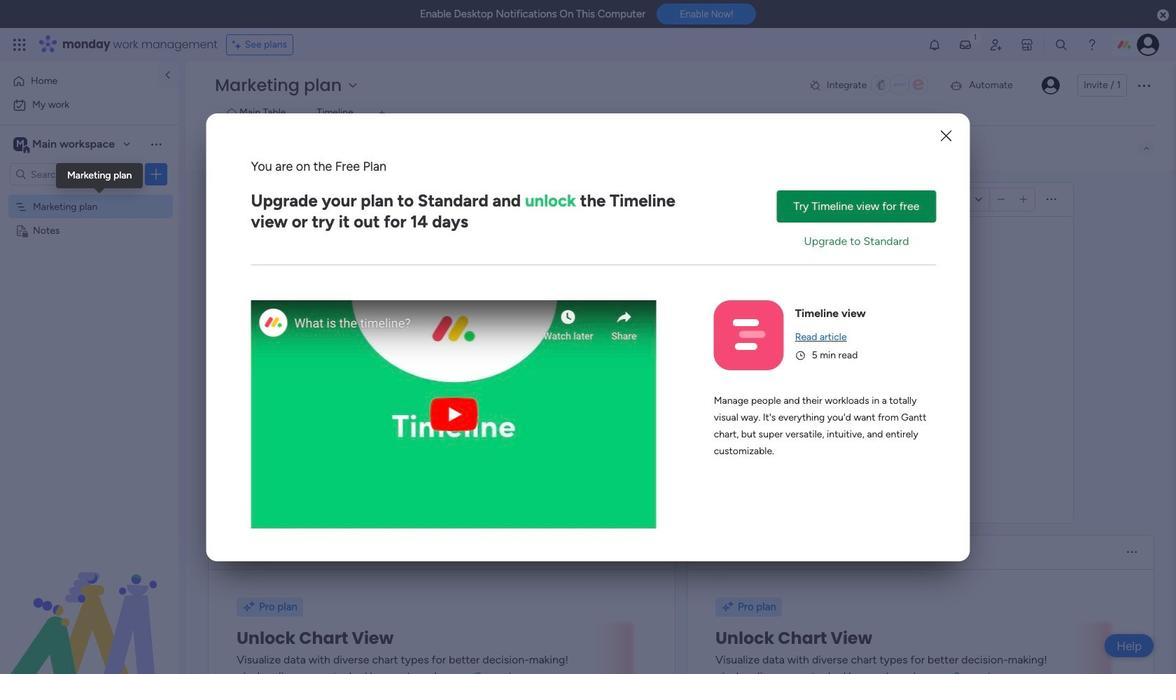 Task type: vqa. For each thing, say whether or not it's contained in the screenshot.
choose a date date field
no



Task type: locate. For each thing, give the bounding box(es) containing it.
payments.pricing.features.titles.timeline image
[[733, 319, 766, 351]]

more dots image
[[1047, 194, 1057, 205]]

1 horizontal spatial kendall parks image
[[1137, 34, 1160, 56]]

see plans image
[[232, 37, 245, 53]]

help image
[[1085, 38, 1100, 52]]

notifications image
[[928, 38, 942, 52]]

more dots image
[[1128, 547, 1137, 558]]

workspace image
[[13, 137, 27, 152]]

None field
[[229, 190, 397, 209], [229, 543, 272, 562], [229, 190, 397, 209], [229, 543, 272, 562]]

1 image
[[969, 29, 982, 44]]

collapse image
[[1142, 143, 1153, 154]]

main content
[[186, 171, 1177, 674]]

0 vertical spatial kendall parks image
[[1137, 34, 1160, 56]]

search everything image
[[1055, 38, 1069, 52]]

lottie animation image
[[0, 533, 179, 674]]

tab
[[371, 102, 393, 125]]

list box
[[0, 192, 179, 431]]

tab list
[[212, 102, 1156, 125]]

1 vertical spatial option
[[8, 94, 170, 116]]

invite members image
[[990, 38, 1004, 52]]

kendall parks image down dapulse close "image"
[[1137, 34, 1160, 56]]

update feed image
[[959, 38, 973, 52]]

v2 plus image
[[1020, 194, 1028, 205]]

option
[[8, 70, 149, 92], [8, 94, 170, 116], [0, 194, 179, 196]]

1 vertical spatial kendall parks image
[[1042, 76, 1060, 95]]

kendall parks image
[[1137, 34, 1160, 56], [1042, 76, 1060, 95]]

kendall parks image down search everything icon
[[1042, 76, 1060, 95]]



Task type: describe. For each thing, give the bounding box(es) containing it.
Search in workspace field
[[29, 166, 117, 182]]

0 vertical spatial option
[[8, 70, 149, 92]]

chart click to edit element
[[707, 543, 752, 562]]

select product image
[[13, 38, 27, 52]]

2 vertical spatial option
[[0, 194, 179, 196]]

0 horizontal spatial kendall parks image
[[1042, 76, 1060, 95]]

monday marketplace image
[[1020, 38, 1034, 52]]

workspace selection element
[[13, 136, 117, 154]]

dapulse close image
[[1158, 8, 1170, 22]]

private board image
[[15, 223, 28, 237]]

add view image
[[379, 108, 385, 119]]

lottie animation element
[[0, 533, 179, 674]]

v2 minus image
[[998, 194, 1005, 205]]



